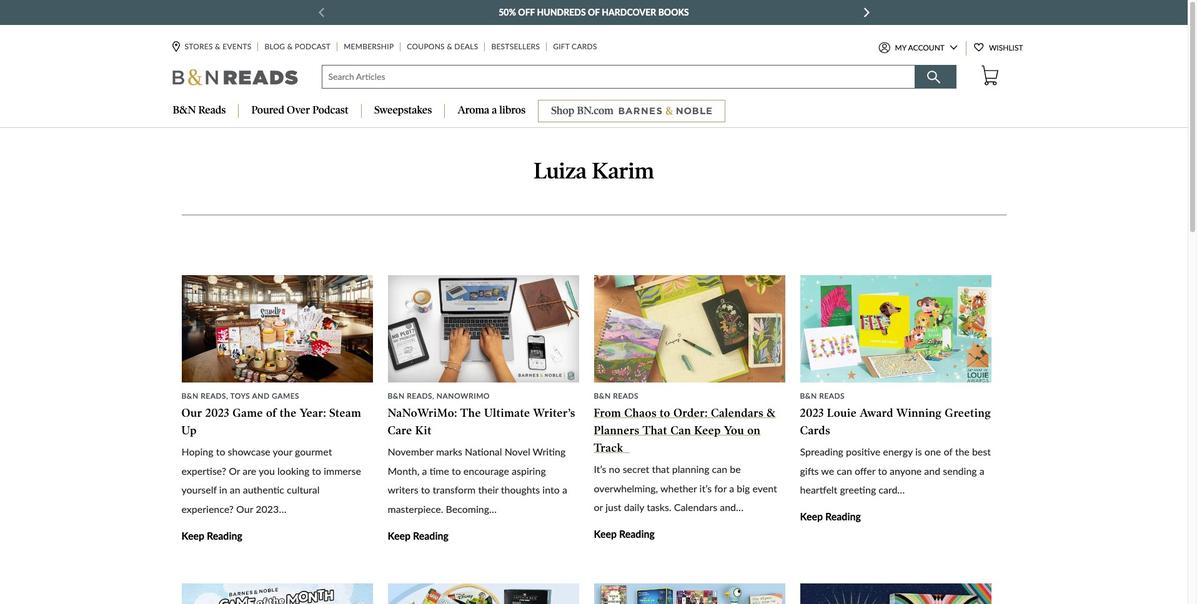 Task type: describe. For each thing, give the bounding box(es) containing it.
a inside it's no secret that planning can be overwhelming, whether it's for a big event or just daily tasks. calendars and…
[[729, 483, 734, 495]]

b&n reads image
[[172, 68, 298, 85]]

b&n reads link up from at the bottom
[[594, 392, 639, 401]]

keep reading link for our 2023 game of the year: steam up
[[182, 530, 242, 542]]

b&n reads , nanowrimo nanowrimo: the ultimate writer's care kit
[[388, 392, 576, 438]]

2023…
[[256, 504, 286, 516]]

poured over podcast
[[251, 104, 349, 116]]

b&n for care
[[388, 392, 405, 401]]

it's
[[700, 483, 712, 495]]

b&n for game
[[182, 392, 199, 401]]

encourage
[[464, 465, 509, 477]]

wishlist link
[[967, 41, 1023, 56]]

hoping
[[182, 446, 213, 458]]

blog
[[265, 42, 285, 51]]

cart image
[[981, 66, 998, 86]]

toys
[[230, 392, 250, 401]]

aroma a libros
[[458, 104, 526, 116]]

and inside b&n reads , toys and games our 2023 game of the year: steam up
[[252, 392, 270, 401]]

best
[[972, 446, 991, 458]]

writer's
[[533, 407, 576, 420]]

keep reading link for nanowrimo: the ultimate writer's care kit
[[388, 530, 449, 542]]

transform
[[433, 485, 476, 496]]

read our 2023 game of the year: steam up image
[[182, 276, 373, 383]]

spreading
[[800, 446, 844, 458]]

on
[[748, 424, 761, 438]]

the inside spreading positive energy is one of the best gifts we can offer to anyone and sending a heartfelt greeting card…
[[955, 446, 970, 458]]

a left libros
[[492, 104, 497, 116]]

gift cards link
[[546, 42, 597, 51]]

becoming…
[[446, 504, 497, 516]]

& for podcast
[[287, 42, 293, 51]]

reading for 2023 louie award winning greeting cards
[[826, 511, 861, 523]]

keep for our 2023 game of the year: steam up
[[182, 530, 204, 542]]

national
[[465, 446, 502, 458]]

the inside b&n reads , toys and games our 2023 game of the year: steam up
[[280, 407, 297, 420]]

kit
[[415, 424, 432, 438]]

to down gourmet on the bottom
[[312, 465, 321, 477]]

keep reading for 2023 louie award winning greeting cards
[[800, 511, 861, 523]]

keep reading for our 2023 game of the year: steam up
[[182, 530, 242, 542]]

anyone
[[890, 465, 922, 477]]

stores & events
[[185, 42, 251, 51]]

read 2023 louie award winning greeting cards image
[[800, 276, 991, 383]]

b&n reads , toys and games our 2023 game of the year: steam up
[[182, 392, 361, 438]]

whether
[[661, 483, 697, 495]]

energy
[[883, 446, 913, 458]]

nanowrimo link
[[437, 392, 490, 401]]

over
[[287, 104, 310, 116]]

yourself
[[182, 485, 217, 496]]

can
[[671, 424, 691, 438]]

luiza
[[534, 157, 587, 185]]

b&n reads link for shop bn.com
[[160, 95, 238, 127]]

month,
[[388, 465, 420, 477]]

read discover b&n's game of the month: wingspan image
[[182, 584, 373, 605]]

marks
[[436, 446, 462, 458]]

spreading positive energy is one of the best gifts we can offer to anyone and sending a heartfelt greeting card…
[[800, 446, 991, 496]]

deals
[[455, 42, 478, 51]]

& inside b&n reads from chaos to order: calendars & planners that can keep you on track
[[767, 407, 776, 420]]

read our game of the season for 2022 – wavelength! image
[[800, 584, 991, 605]]

just
[[606, 502, 622, 514]]

poured
[[251, 104, 284, 116]]

an
[[230, 485, 240, 496]]

gourmet
[[295, 446, 332, 458]]

reads for care
[[407, 392, 433, 401]]

& for deals
[[447, 42, 452, 51]]

a left time
[[422, 465, 427, 477]]

event
[[753, 483, 777, 495]]

calendars inside it's no secret that planning can be overwhelming, whether it's for a big event or just daily tasks. calendars and…
[[674, 502, 718, 514]]

b&n down b&n reads image
[[173, 104, 196, 116]]

sweepstakes
[[374, 104, 432, 116]]

nanowrimo
[[437, 392, 490, 401]]

greeting
[[945, 407, 991, 420]]

or
[[229, 465, 240, 477]]

no
[[609, 464, 620, 476]]

looking
[[278, 465, 309, 477]]

to right time
[[452, 465, 461, 477]]

to inside b&n reads from chaos to order: calendars & planners that can keep you on track
[[660, 407, 671, 420]]

blog & podcast link
[[258, 42, 337, 51]]

it's no secret that planning can be overwhelming, whether it's for a big event or just daily tasks. calendars and…
[[594, 464, 777, 514]]

reads for game
[[201, 392, 226, 401]]

for
[[714, 483, 727, 495]]

b&n reads 2023 louie award winning greeting cards
[[800, 392, 991, 438]]

are
[[243, 465, 256, 477]]

reading for nanowrimo: the ultimate writer's care kit
[[413, 530, 449, 542]]

planning
[[672, 464, 710, 476]]

50%
[[499, 7, 516, 17]]

2023 louie award winning greeting cards link
[[800, 407, 991, 438]]

blog & podcast
[[265, 42, 331, 51]]

it's
[[594, 464, 606, 476]]

reads for planners
[[613, 392, 639, 401]]

keep reading for nanowrimo: the ultimate writer's care kit
[[388, 530, 449, 542]]

membership link
[[337, 42, 400, 51]]

nanowrimo: the ultimate writer's care kit link
[[388, 407, 576, 438]]

to right hoping
[[216, 446, 225, 458]]

keep for nanowrimo: the ultimate writer's care kit
[[388, 530, 411, 542]]

up
[[182, 424, 197, 438]]

keep for 2023 louie award winning greeting cards
[[800, 511, 823, 523]]

track
[[594, 442, 624, 456]]

games
[[272, 392, 299, 401]]

november marks national novel writing month, a time to encourage aspiring writers to transform their thoughts into a masterpiece. becoming…
[[388, 446, 567, 516]]

off
[[518, 7, 535, 17]]

b&n reads link up louie
[[800, 392, 845, 401]]

gifts
[[800, 465, 819, 477]]

calendars inside b&n reads from chaos to order: calendars & planners that can keep you on track
[[711, 407, 764, 420]]

big
[[737, 483, 750, 495]]

reading for from chaos to order: calendars & planners that can keep you on track
[[619, 529, 655, 541]]

authentic
[[243, 485, 284, 496]]

coupons & deals
[[407, 42, 478, 51]]

masterpiece.
[[388, 504, 443, 516]]

2023 inside b&n reads 2023 louie award winning greeting cards
[[800, 407, 824, 420]]

sending
[[943, 465, 977, 477]]

luiza karim
[[534, 157, 654, 185]]

louie
[[827, 407, 857, 420]]

0 vertical spatial cards
[[572, 42, 597, 51]]

books
[[658, 7, 689, 17]]

our 2023 game of the year: steam up link
[[182, 407, 361, 438]]

reads inside b&n reads 2023 louie award winning greeting cards
[[819, 392, 845, 401]]

Search Articles text field
[[322, 66, 915, 88]]

b&n reads link for our 2023 game of the year: steam up
[[182, 392, 226, 401]]

care
[[388, 424, 412, 438]]

reads down b&n reads image
[[198, 104, 226, 116]]

the
[[460, 407, 481, 420]]

wishlist
[[989, 43, 1023, 52]]

keep reading link for 2023 louie award winning greeting cards
[[800, 511, 861, 523]]

overwhelming,
[[594, 483, 658, 495]]

chaos
[[625, 407, 657, 420]]



Task type: vqa. For each thing, say whether or not it's contained in the screenshot.
Scoundrels
no



Task type: locate. For each thing, give the bounding box(es) containing it.
1 , from the left
[[226, 392, 228, 401]]

stores
[[185, 42, 213, 51]]

you
[[724, 424, 744, 438]]

planners
[[594, 424, 640, 438]]

b&n reads link up nanowrimo: in the bottom left of the page
[[388, 392, 433, 401]]

0 horizontal spatial our
[[182, 407, 202, 420]]

keep inside b&n reads from chaos to order: calendars & planners that can keep you on track
[[694, 424, 721, 438]]

winning
[[897, 407, 942, 420]]

cards inside b&n reads 2023 louie award winning greeting cards
[[800, 424, 831, 438]]

our up up
[[182, 407, 202, 420]]

1 vertical spatial the
[[955, 446, 970, 458]]

can right we
[[837, 465, 852, 477]]

1 horizontal spatial of
[[588, 7, 600, 17]]

reading down "daily"
[[619, 529, 655, 541]]

b&n inside b&n reads , toys and games our 2023 game of the year: steam up
[[182, 392, 199, 401]]

award
[[860, 407, 894, 420]]

reads up nanowrimo: in the bottom left of the page
[[407, 392, 433, 401]]

reads up chaos on the right bottom of page
[[613, 392, 639, 401]]

podcast right over
[[313, 104, 349, 116]]

karim
[[592, 157, 654, 185]]

of down toys and games link at the left bottom of page
[[266, 407, 277, 420]]

thoughts
[[501, 485, 540, 496]]

b&n up nanowrimo: in the bottom left of the page
[[388, 392, 405, 401]]

b&n up up
[[182, 392, 199, 401]]

0 horizontal spatial can
[[712, 464, 728, 476]]

of inside spreading positive energy is one of the best gifts we can offer to anyone and sending a heartfelt greeting card…
[[944, 446, 953, 458]]

of right hundreds
[[588, 7, 600, 17]]

positive
[[846, 446, 881, 458]]

card…
[[879, 485, 905, 496]]

podcast
[[295, 42, 331, 51], [313, 104, 349, 116]]

b&n reads link for nanowrimo: the ultimate writer's care kit
[[388, 392, 433, 401]]

50% off hundreds of hardcover books link
[[499, 5, 689, 20]]

keep down masterpiece.
[[388, 530, 411, 542]]

membership
[[344, 42, 394, 51]]

2 , from the left
[[433, 392, 435, 401]]

keep down heartfelt
[[800, 511, 823, 523]]

1 vertical spatial calendars
[[674, 502, 718, 514]]

a
[[492, 104, 497, 116], [422, 465, 427, 477], [980, 465, 985, 477], [729, 483, 734, 495], [562, 485, 567, 496]]

writers
[[388, 485, 418, 496]]

nanowrimo:
[[388, 407, 457, 420]]

hoping to showcase your gourmet expertise? or are you looking to immerse yourself in an authentic cultural experience? our 2023…
[[182, 446, 361, 516]]

we
[[821, 465, 834, 477]]

tasks.
[[647, 502, 672, 514]]

steam
[[329, 407, 361, 420]]

0 horizontal spatial and
[[252, 392, 270, 401]]

1 horizontal spatial 2023
[[800, 407, 824, 420]]

,
[[226, 392, 228, 401], [433, 392, 435, 401]]

hundreds
[[537, 7, 586, 17]]

into
[[543, 485, 560, 496]]

podcast for poured over podcast
[[313, 104, 349, 116]]

1 horizontal spatial can
[[837, 465, 852, 477]]

gift cards
[[553, 42, 597, 51]]

my account
[[895, 43, 945, 52]]

to inside spreading positive energy is one of the best gifts we can offer to anyone and sending a heartfelt greeting card…
[[878, 465, 887, 477]]

and inside spreading positive energy is one of the best gifts we can offer to anyone and sending a heartfelt greeting card…
[[925, 465, 941, 477]]

reading down experience?
[[207, 530, 242, 542]]

keep reading link down masterpiece.
[[388, 530, 449, 542]]

0 horizontal spatial the
[[280, 407, 297, 420]]

, inside b&n reads , toys and games our 2023 game of the year: steam up
[[226, 392, 228, 401]]

shop bn.com link
[[538, 100, 725, 122]]

2023
[[205, 407, 230, 420], [800, 407, 824, 420]]

1 horizontal spatial ,
[[433, 392, 435, 401]]

shop bn.com
[[551, 104, 614, 117]]

cards
[[572, 42, 597, 51], [800, 424, 831, 438]]

& inside stores & events link
[[215, 42, 221, 51]]

1 vertical spatial and
[[925, 465, 941, 477]]

writing
[[533, 446, 566, 458]]

of
[[588, 7, 600, 17], [266, 407, 277, 420], [944, 446, 953, 458]]

or
[[594, 502, 603, 514]]

keep reading link down experience?
[[182, 530, 242, 542]]

is
[[916, 446, 922, 458]]

bestsellers
[[491, 42, 540, 51]]

keep reading down masterpiece.
[[388, 530, 449, 542]]

can
[[712, 464, 728, 476], [837, 465, 852, 477]]

0 vertical spatial podcast
[[295, 42, 331, 51]]

keep down order:
[[694, 424, 721, 438]]

keep reading down "daily"
[[594, 529, 655, 541]]

a inside spreading positive energy is one of the best gifts we can offer to anyone and sending a heartfelt greeting card…
[[980, 465, 985, 477]]

2023 inside b&n reads , toys and games our 2023 game of the year: steam up
[[205, 407, 230, 420]]

keep for from chaos to order: calendars & planners that can keep you on track
[[594, 529, 617, 541]]

0 vertical spatial of
[[588, 7, 600, 17]]

can left be
[[712, 464, 728, 476]]

, for nanowrimo:
[[433, 392, 435, 401]]

a right for
[[729, 483, 734, 495]]

and down one
[[925, 465, 941, 477]]

aroma
[[458, 104, 489, 116]]

, for and
[[226, 392, 228, 401]]

to up 'that'
[[660, 407, 671, 420]]

reads inside b&n reads , toys and games our 2023 game of the year: steam up
[[201, 392, 226, 401]]

calendars down the it's
[[674, 502, 718, 514]]

1 vertical spatial podcast
[[313, 104, 349, 116]]

offer
[[855, 465, 876, 477]]

2 horizontal spatial of
[[944, 446, 953, 458]]

0 horizontal spatial cards
[[572, 42, 597, 51]]

from
[[594, 407, 621, 420]]

b&n up from at the bottom
[[594, 392, 611, 401]]

read fill their basket with bricks: 10 lego sets to give this easter image
[[388, 584, 579, 605]]

b&n inside b&n reads , nanowrimo nanowrimo: the ultimate writer's care kit
[[388, 392, 405, 401]]

keep down the 'or'
[[594, 529, 617, 541]]

reading down greeting
[[826, 511, 861, 523]]

that
[[643, 424, 668, 438]]

2 vertical spatial of
[[944, 446, 953, 458]]

keep down experience?
[[182, 530, 204, 542]]

reading
[[826, 511, 861, 523], [619, 529, 655, 541], [207, 530, 242, 542], [413, 530, 449, 542]]

to
[[660, 407, 671, 420], [216, 446, 225, 458], [312, 465, 321, 477], [452, 465, 461, 477], [878, 465, 887, 477], [421, 485, 430, 496]]

keep reading for from chaos to order: calendars & planners that can keep you on track
[[594, 529, 655, 541]]

1 vertical spatial our
[[236, 504, 253, 516]]

0 vertical spatial the
[[280, 407, 297, 420]]

1 horizontal spatial and
[[925, 465, 941, 477]]

ultimate
[[484, 407, 530, 420]]

reads inside b&n reads from chaos to order: calendars & planners that can keep you on track
[[613, 392, 639, 401]]

&
[[215, 42, 221, 51], [287, 42, 293, 51], [447, 42, 452, 51], [767, 407, 776, 420]]

reading down masterpiece.
[[413, 530, 449, 542]]

1 horizontal spatial the
[[955, 446, 970, 458]]

heartfelt
[[800, 485, 838, 496]]

greeting
[[840, 485, 876, 496]]

0 vertical spatial our
[[182, 407, 202, 420]]

keep reading link for from chaos to order: calendars & planners that can keep you on track
[[594, 529, 655, 541]]

reads left toys
[[201, 392, 226, 401]]

2 2023 from the left
[[800, 407, 824, 420]]

our inside hoping to showcase your gourmet expertise? or are you looking to immerse yourself in an authentic cultural experience? our 2023…
[[236, 504, 253, 516]]

podcast inside poured over podcast link
[[313, 104, 349, 116]]

read nanowrimo: the ultimate writer's care kit image
[[388, 276, 579, 383]]

reads
[[198, 104, 226, 116], [201, 392, 226, 401], [407, 392, 433, 401], [613, 392, 639, 401], [819, 392, 845, 401]]

50% off hundreds of hardcover books
[[499, 7, 689, 17]]

of inside b&n reads , toys and games our 2023 game of the year: steam up
[[266, 407, 277, 420]]

to right offer
[[878, 465, 887, 477]]

keep reading down heartfelt
[[800, 511, 861, 523]]

be
[[730, 464, 741, 476]]

bestsellers link
[[485, 42, 546, 51]]

and
[[252, 392, 270, 401], [925, 465, 941, 477]]

0 vertical spatial and
[[252, 392, 270, 401]]

podcast right 'blog'
[[295, 42, 331, 51]]

cards right gift
[[572, 42, 597, 51]]

coupons
[[407, 42, 445, 51]]

1 vertical spatial cards
[[800, 424, 831, 438]]

our down an
[[236, 504, 253, 516]]

hardcover
[[602, 7, 656, 17]]

0 horizontal spatial ,
[[226, 392, 228, 401]]

0 horizontal spatial 2023
[[205, 407, 230, 420]]

events
[[223, 42, 251, 51]]

group image
[[619, 107, 712, 115]]

1 horizontal spatial our
[[236, 504, 253, 516]]

1 vertical spatial of
[[266, 407, 277, 420]]

, up nanowrimo: in the bottom left of the page
[[433, 392, 435, 401]]

reads inside b&n reads , nanowrimo nanowrimo: the ultimate writer's care kit
[[407, 392, 433, 401]]

, inside b&n reads , nanowrimo nanowrimo: the ultimate writer's care kit
[[433, 392, 435, 401]]

the left best
[[955, 446, 970, 458]]

& for events
[[215, 42, 221, 51]]

2023 left louie
[[800, 407, 824, 420]]

b&n up spreading
[[800, 392, 817, 401]]

keep reading down experience?
[[182, 530, 242, 542]]

to up masterpiece.
[[421, 485, 430, 496]]

in
[[219, 485, 227, 496]]

novel
[[505, 446, 530, 458]]

and right toys
[[252, 392, 270, 401]]

keep reading link down "daily"
[[594, 529, 655, 541]]

my
[[895, 43, 907, 52]]

reads up louie
[[819, 392, 845, 401]]

stores & events link
[[172, 41, 258, 52]]

libros
[[500, 104, 526, 116]]

cultural
[[287, 485, 320, 496]]

b&n inside b&n reads 2023 louie award winning greeting cards
[[800, 392, 817, 401]]

you
[[259, 465, 275, 477]]

keep reading link down heartfelt
[[800, 511, 861, 523]]

can inside it's no secret that planning can be overwhelming, whether it's for a big event or just daily tasks. calendars and…
[[712, 464, 728, 476]]

b&n
[[173, 104, 196, 116], [182, 392, 199, 401], [388, 392, 405, 401], [594, 392, 611, 401], [800, 392, 817, 401]]

can inside spreading positive energy is one of the best gifts we can offer to anyone and sending a heartfelt greeting card…
[[837, 465, 852, 477]]

2023 left the game in the bottom of the page
[[205, 407, 230, 420]]

b&n reads link left toys
[[182, 392, 226, 401]]

b&n inside b&n reads from chaos to order: calendars & planners that can keep you on track
[[594, 392, 611, 401]]

, left toys
[[226, 392, 228, 401]]

a down best
[[980, 465, 985, 477]]

our inside b&n reads , toys and games our 2023 game of the year: steam up
[[182, 407, 202, 420]]

a right the into
[[562, 485, 567, 496]]

0 vertical spatial calendars
[[711, 407, 764, 420]]

1 2023 from the left
[[205, 407, 230, 420]]

calendars up you
[[711, 407, 764, 420]]

b&n for planners
[[594, 392, 611, 401]]

0 horizontal spatial of
[[266, 407, 277, 420]]

of right one
[[944, 446, 953, 458]]

cards up spreading
[[800, 424, 831, 438]]

the down games
[[280, 407, 297, 420]]

time
[[430, 465, 449, 477]]

1 horizontal spatial cards
[[800, 424, 831, 438]]

read best toys & games of 2022 image
[[594, 584, 785, 605]]

year:
[[300, 407, 326, 420]]

aspiring
[[512, 465, 546, 477]]

november
[[388, 446, 434, 458]]

poured over podcast link
[[239, 95, 361, 127]]

podcast for blog & podcast
[[295, 42, 331, 51]]

experience?
[[182, 504, 234, 516]]

read from chaos to order: calendars & planners that can keep you on track image
[[594, 276, 785, 383]]

account
[[908, 43, 945, 52]]

daily
[[624, 502, 644, 514]]

reading for our 2023 game of the year: steam up
[[207, 530, 242, 542]]

search image
[[927, 70, 943, 87]]

b&n reads link down b&n reads image
[[160, 95, 238, 127]]



